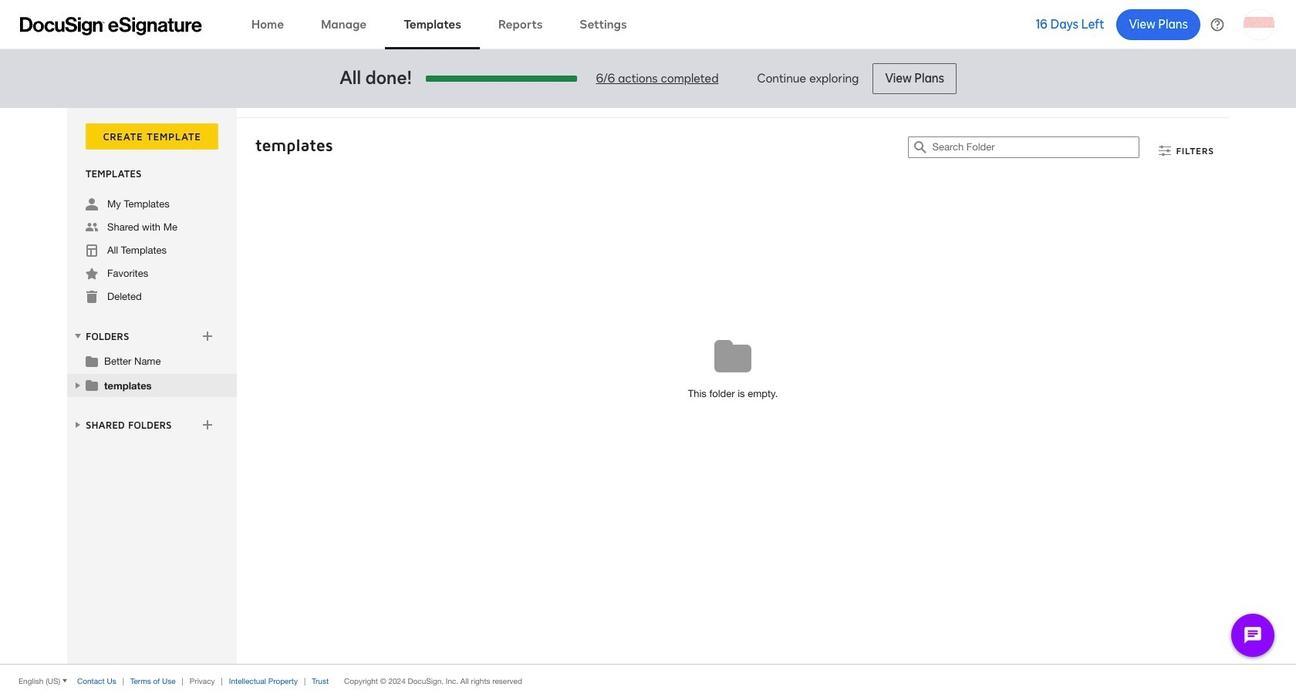 Task type: describe. For each thing, give the bounding box(es) containing it.
view folders image
[[72, 330, 84, 342]]

your uploaded profile image image
[[1244, 9, 1274, 40]]

Search Folder text field
[[932, 137, 1139, 157]]

1 folder image from the top
[[86, 355, 98, 367]]

2 folder image from the top
[[86, 379, 98, 391]]

secondary navigation region
[[67, 108, 1233, 664]]

trash image
[[86, 291, 98, 303]]

star filled image
[[86, 268, 98, 280]]



Task type: locate. For each thing, give the bounding box(es) containing it.
docusign esignature image
[[20, 17, 202, 35]]

templates image
[[86, 245, 98, 257]]

more info region
[[0, 664, 1296, 697]]

1 vertical spatial folder image
[[86, 379, 98, 391]]

0 vertical spatial folder image
[[86, 355, 98, 367]]

shared image
[[86, 221, 98, 234]]

view shared folders image
[[72, 419, 84, 431]]

user image
[[86, 198, 98, 211]]

folder image
[[86, 355, 98, 367], [86, 379, 98, 391]]



Task type: vqa. For each thing, say whether or not it's contained in the screenshot.
docusign esignature image
yes



